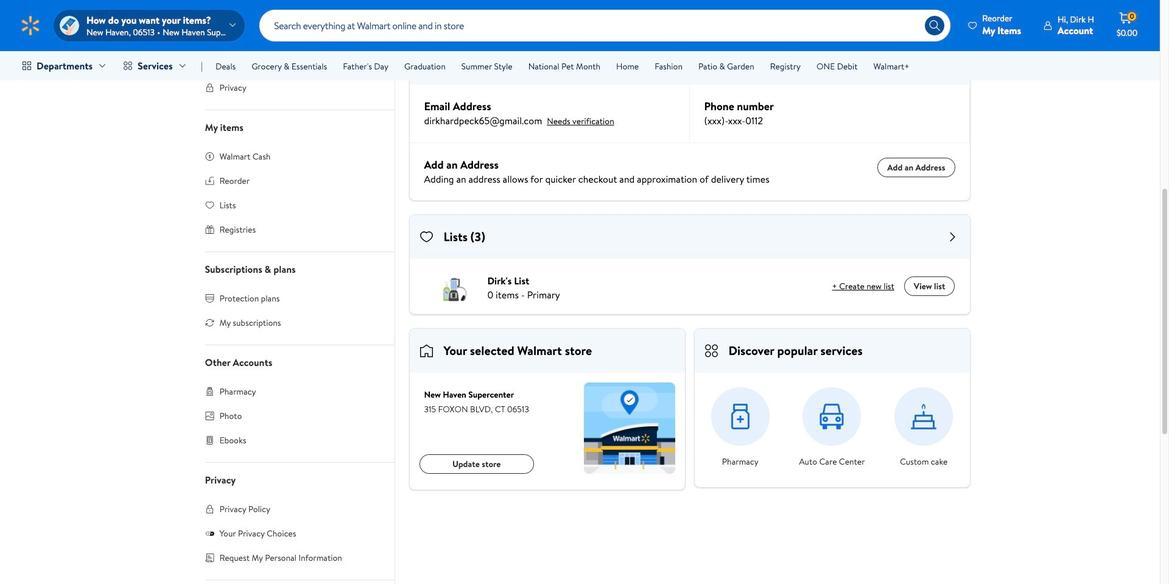 Task type: locate. For each thing, give the bounding box(es) containing it.
Search search field
[[259, 10, 951, 41]]

search icon image
[[929, 19, 941, 32]]

icon image
[[205, 529, 215, 538]]

 image
[[60, 16, 79, 35]]



Task type: describe. For each thing, give the bounding box(es) containing it.
Walmart Site-Wide search field
[[259, 10, 951, 41]]

walmart homepage image
[[19, 15, 41, 37]]



Task type: vqa. For each thing, say whether or not it's contained in the screenshot.
the bottommost "ELECTRONICS"
no



